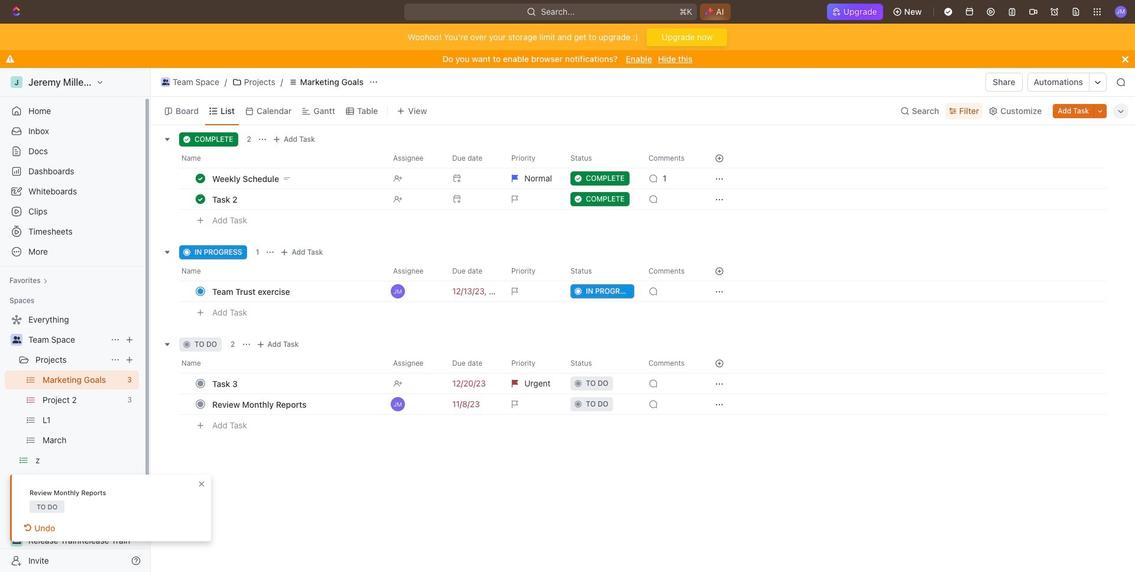 Task type: locate. For each thing, give the bounding box(es) containing it.
0 horizontal spatial user group image
[[12, 337, 21, 344]]

1 horizontal spatial user group image
[[162, 79, 169, 85]]

user group image inside tree
[[12, 337, 21, 344]]

user group image
[[162, 79, 169, 85], [12, 337, 21, 344]]

tree
[[5, 311, 139, 573]]

1 vertical spatial user group image
[[12, 337, 21, 344]]

0 vertical spatial user group image
[[162, 79, 169, 85]]

jeremy miller's workspace, , element
[[11, 76, 22, 88]]



Task type: vqa. For each thing, say whether or not it's contained in the screenshot.
is within Browsedrive is rebranding and needs a new, mod ern logo.
no



Task type: describe. For each thing, give the bounding box(es) containing it.
tree inside the sidebar navigation
[[5, 311, 139, 573]]

sidebar navigation
[[0, 68, 153, 573]]

laptop code image
[[12, 538, 21, 545]]



